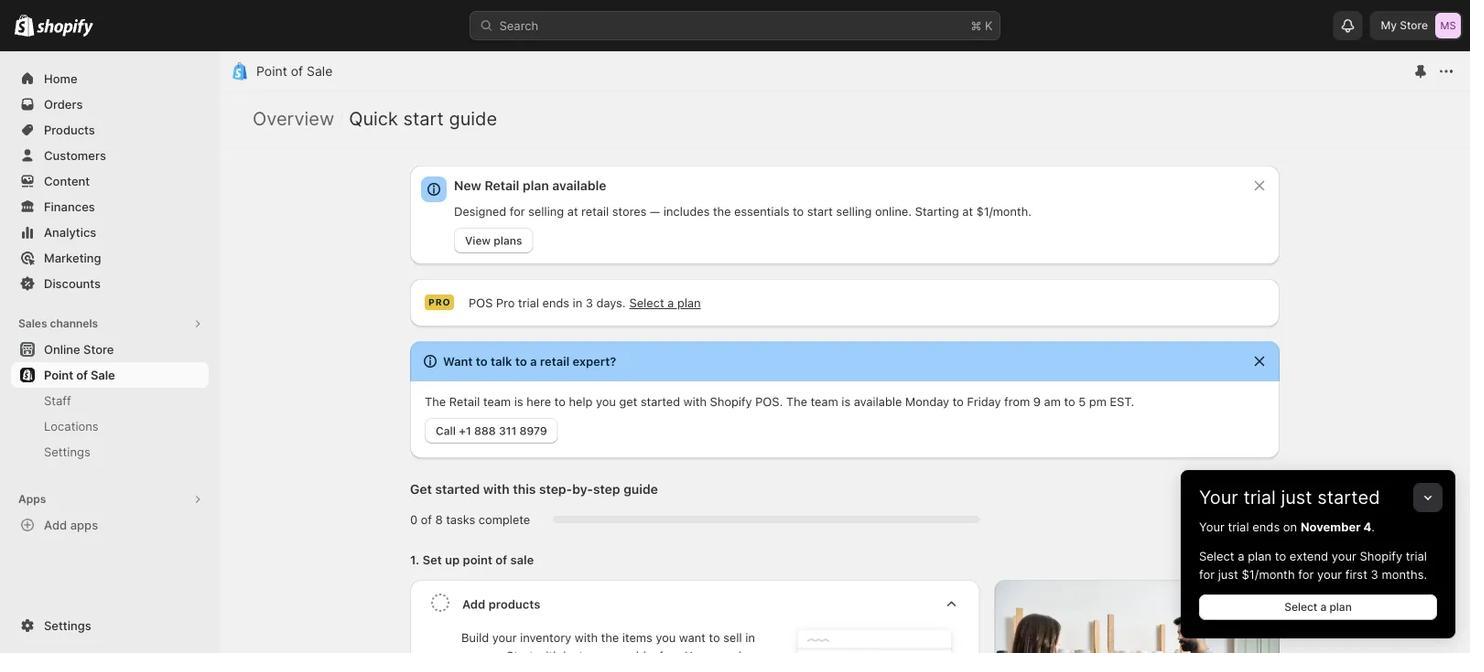 Task type: describe. For each thing, give the bounding box(es) containing it.
sales channels button
[[11, 311, 209, 337]]

my store image
[[1436, 13, 1462, 38]]

overview button
[[253, 107, 334, 130]]

shopify image
[[15, 14, 34, 36]]

discounts link
[[11, 271, 209, 297]]

sales channels
[[18, 317, 98, 331]]

2 settings from the top
[[44, 619, 91, 633]]

select a plan
[[1285, 601, 1353, 615]]

your for your trial ends on november 4 .
[[1200, 520, 1225, 534]]

analytics link
[[11, 220, 209, 245]]

finances
[[44, 200, 95, 214]]

overview
[[253, 107, 334, 130]]

locations
[[44, 419, 99, 434]]

staff
[[44, 394, 71, 408]]

1 vertical spatial your
[[1318, 568, 1343, 582]]

your trial just started button
[[1181, 471, 1456, 509]]

quick
[[349, 107, 398, 130]]

my
[[1382, 19, 1398, 32]]

online
[[44, 343, 80, 357]]

guide
[[449, 107, 497, 130]]

started
[[1318, 487, 1381, 509]]

ends
[[1253, 520, 1281, 534]]

your trial just started element
[[1181, 518, 1456, 639]]

orders link
[[11, 92, 209, 117]]

just inside the select a plan to extend your shopify trial for just $1/month for your first 3 months.
[[1219, 568, 1239, 582]]

trial inside the select a plan to extend your shopify trial for just $1/month for your first 3 months.
[[1407, 550, 1428, 564]]

online store
[[44, 343, 114, 357]]

home link
[[11, 66, 209, 92]]

extend
[[1290, 550, 1329, 564]]

1 horizontal spatial of
[[291, 64, 303, 79]]

1 horizontal spatial point
[[256, 64, 287, 79]]

.
[[1372, 520, 1376, 534]]

store for online store
[[83, 343, 114, 357]]

⌘
[[971, 18, 982, 33]]

locations link
[[11, 414, 209, 440]]

0 horizontal spatial point
[[44, 368, 73, 382]]

my store
[[1382, 19, 1429, 32]]

1 vertical spatial point of sale
[[44, 368, 115, 382]]

1 settings from the top
[[44, 445, 90, 459]]

2 settings link from the top
[[11, 614, 209, 639]]

products
[[44, 123, 95, 137]]

on
[[1284, 520, 1298, 534]]

first
[[1346, 568, 1368, 582]]

trial for ends
[[1229, 520, 1250, 534]]

store for my store
[[1401, 19, 1429, 32]]

select a plan to extend your shopify trial for just $1/month for your first 3 months.
[[1200, 550, 1428, 582]]

online store button
[[0, 337, 220, 363]]

k
[[985, 18, 993, 33]]

0 vertical spatial sale
[[307, 64, 333, 79]]

your trial just started
[[1200, 487, 1381, 509]]

trial for just
[[1244, 487, 1277, 509]]

plan for select a plan to extend your shopify trial for just $1/month for your first 3 months.
[[1248, 550, 1272, 564]]

home
[[44, 71, 77, 86]]

customers
[[44, 148, 106, 163]]



Task type: vqa. For each thing, say whether or not it's contained in the screenshot.
of to the bottom
yes



Task type: locate. For each thing, give the bounding box(es) containing it.
shopify image
[[37, 19, 94, 37]]

your left ends
[[1200, 520, 1225, 534]]

for
[[1200, 568, 1215, 582], [1299, 568, 1315, 582]]

of up overview
[[291, 64, 303, 79]]

0 vertical spatial point
[[256, 64, 287, 79]]

analytics
[[44, 225, 96, 239]]

0 vertical spatial settings
[[44, 445, 90, 459]]

1 vertical spatial your
[[1200, 520, 1225, 534]]

1 vertical spatial settings
[[44, 619, 91, 633]]

for left $1/month at the bottom right of page
[[1200, 568, 1215, 582]]

of
[[291, 64, 303, 79], [76, 368, 88, 382]]

1 for from the left
[[1200, 568, 1215, 582]]

1 vertical spatial plan
[[1330, 601, 1353, 615]]

store
[[1401, 19, 1429, 32], [83, 343, 114, 357]]

search
[[500, 18, 539, 33]]

point of sale
[[256, 64, 333, 79], [44, 368, 115, 382]]

your up your trial ends on november 4 .
[[1200, 487, 1239, 509]]

point of sale link
[[256, 64, 333, 79], [11, 363, 209, 388]]

0 horizontal spatial just
[[1219, 568, 1239, 582]]

2 vertical spatial trial
[[1407, 550, 1428, 564]]

$1/month
[[1242, 568, 1296, 582]]

add apps
[[44, 518, 98, 533]]

to
[[1276, 550, 1287, 564]]

a up $1/month at the bottom right of page
[[1238, 550, 1245, 564]]

sale down online store button
[[91, 368, 115, 382]]

trial
[[1244, 487, 1277, 509], [1229, 520, 1250, 534], [1407, 550, 1428, 564]]

0 horizontal spatial of
[[76, 368, 88, 382]]

1 horizontal spatial point of sale link
[[256, 64, 333, 79]]

for down extend at the right bottom
[[1299, 568, 1315, 582]]

just inside dropdown button
[[1282, 487, 1313, 509]]

0 vertical spatial of
[[291, 64, 303, 79]]

plan for select a plan
[[1330, 601, 1353, 615]]

settings link
[[11, 440, 209, 465], [11, 614, 209, 639]]

0 vertical spatial store
[[1401, 19, 1429, 32]]

store inside button
[[83, 343, 114, 357]]

months.
[[1382, 568, 1428, 582]]

point right icon for point of sale
[[256, 64, 287, 79]]

content link
[[11, 169, 209, 194]]

2 your from the top
[[1200, 520, 1225, 534]]

point of sale link down online store
[[11, 363, 209, 388]]

1 horizontal spatial point of sale
[[256, 64, 333, 79]]

a down the select a plan to extend your shopify trial for just $1/month for your first 3 months.
[[1321, 601, 1327, 615]]

1 vertical spatial settings link
[[11, 614, 209, 639]]

0 horizontal spatial point of sale link
[[11, 363, 209, 388]]

a for select a plan to extend your shopify trial for just $1/month for your first 3 months.
[[1238, 550, 1245, 564]]

1 vertical spatial point
[[44, 368, 73, 382]]

apps
[[70, 518, 98, 533]]

quick start guide
[[349, 107, 497, 130]]

0 horizontal spatial point of sale
[[44, 368, 115, 382]]

1 vertical spatial trial
[[1229, 520, 1250, 534]]

0 vertical spatial trial
[[1244, 487, 1277, 509]]

1 vertical spatial just
[[1219, 568, 1239, 582]]

a
[[1238, 550, 1245, 564], [1321, 601, 1327, 615]]

products link
[[11, 117, 209, 143]]

1 vertical spatial point of sale link
[[11, 363, 209, 388]]

select a plan link
[[1200, 595, 1438, 621]]

0 vertical spatial point of sale
[[256, 64, 333, 79]]

0 vertical spatial your
[[1332, 550, 1357, 564]]

0 horizontal spatial for
[[1200, 568, 1215, 582]]

1 horizontal spatial a
[[1321, 601, 1327, 615]]

your trial ends on november 4 .
[[1200, 520, 1376, 534]]

select for select a plan to extend your shopify trial for just $1/month for your first 3 months.
[[1200, 550, 1235, 564]]

1 vertical spatial store
[[83, 343, 114, 357]]

1 horizontal spatial for
[[1299, 568, 1315, 582]]

point of sale down online store
[[44, 368, 115, 382]]

store right my
[[1401, 19, 1429, 32]]

apps button
[[11, 487, 209, 513]]

point of sale up overview button
[[256, 64, 333, 79]]

your for your trial just started
[[1200, 487, 1239, 509]]

0 vertical spatial a
[[1238, 550, 1245, 564]]

4
[[1364, 520, 1372, 534]]

just left $1/month at the bottom right of page
[[1219, 568, 1239, 582]]

0 vertical spatial settings link
[[11, 440, 209, 465]]

0 horizontal spatial sale
[[91, 368, 115, 382]]

your left first
[[1318, 568, 1343, 582]]

orders
[[44, 97, 83, 111]]

plan down first
[[1330, 601, 1353, 615]]

2 for from the left
[[1299, 568, 1315, 582]]

online store link
[[11, 337, 209, 363]]

3
[[1372, 568, 1379, 582]]

customers link
[[11, 143, 209, 169]]

plan up $1/month at the bottom right of page
[[1248, 550, 1272, 564]]

staff link
[[11, 388, 209, 414]]

shopify
[[1361, 550, 1403, 564]]

select down the select a plan to extend your shopify trial for just $1/month for your first 3 months.
[[1285, 601, 1318, 615]]

select left to
[[1200, 550, 1235, 564]]

your
[[1332, 550, 1357, 564], [1318, 568, 1343, 582]]

november
[[1301, 520, 1361, 534]]

0 horizontal spatial store
[[83, 343, 114, 357]]

trial inside dropdown button
[[1244, 487, 1277, 509]]

select for select a plan
[[1285, 601, 1318, 615]]

add
[[44, 518, 67, 533]]

1 your from the top
[[1200, 487, 1239, 509]]

of down online store
[[76, 368, 88, 382]]

1 vertical spatial sale
[[91, 368, 115, 382]]

⌘ k
[[971, 18, 993, 33]]

select inside the select a plan to extend your shopify trial for just $1/month for your first 3 months.
[[1200, 550, 1235, 564]]

your
[[1200, 487, 1239, 509], [1200, 520, 1225, 534]]

apps
[[18, 493, 46, 506]]

1 horizontal spatial just
[[1282, 487, 1313, 509]]

marketing
[[44, 251, 101, 265]]

sale
[[307, 64, 333, 79], [91, 368, 115, 382]]

icon for point of sale image
[[231, 62, 249, 81]]

plan inside the select a plan to extend your shopify trial for just $1/month for your first 3 months.
[[1248, 550, 1272, 564]]

0 vertical spatial just
[[1282, 487, 1313, 509]]

store down sales channels button
[[83, 343, 114, 357]]

sales
[[18, 317, 47, 331]]

point up staff
[[44, 368, 73, 382]]

select inside select a plan link
[[1285, 601, 1318, 615]]

trial up ends
[[1244, 487, 1277, 509]]

settings
[[44, 445, 90, 459], [44, 619, 91, 633]]

your inside dropdown button
[[1200, 487, 1239, 509]]

point of sale link up overview button
[[256, 64, 333, 79]]

1 horizontal spatial store
[[1401, 19, 1429, 32]]

0 vertical spatial select
[[1200, 550, 1235, 564]]

0 horizontal spatial plan
[[1248, 550, 1272, 564]]

content
[[44, 174, 90, 188]]

1 vertical spatial a
[[1321, 601, 1327, 615]]

your up first
[[1332, 550, 1357, 564]]

sale up overview
[[307, 64, 333, 79]]

1 vertical spatial of
[[76, 368, 88, 382]]

1 horizontal spatial select
[[1285, 601, 1318, 615]]

a inside the select a plan to extend your shopify trial for just $1/month for your first 3 months.
[[1238, 550, 1245, 564]]

start
[[403, 107, 444, 130]]

trial up months.
[[1407, 550, 1428, 564]]

marketing link
[[11, 245, 209, 271]]

0 horizontal spatial a
[[1238, 550, 1245, 564]]

0 horizontal spatial select
[[1200, 550, 1235, 564]]

1 horizontal spatial sale
[[307, 64, 333, 79]]

discounts
[[44, 277, 101, 291]]

point
[[256, 64, 287, 79], [44, 368, 73, 382]]

just up on
[[1282, 487, 1313, 509]]

1 vertical spatial select
[[1285, 601, 1318, 615]]

trial left ends
[[1229, 520, 1250, 534]]

a for select a plan
[[1321, 601, 1327, 615]]

select
[[1200, 550, 1235, 564], [1285, 601, 1318, 615]]

0 vertical spatial plan
[[1248, 550, 1272, 564]]

add apps button
[[11, 513, 209, 539]]

1 horizontal spatial plan
[[1330, 601, 1353, 615]]

plan
[[1248, 550, 1272, 564], [1330, 601, 1353, 615]]

channels
[[50, 317, 98, 331]]

0 vertical spatial your
[[1200, 487, 1239, 509]]

1 settings link from the top
[[11, 440, 209, 465]]

0 vertical spatial point of sale link
[[256, 64, 333, 79]]

finances link
[[11, 194, 209, 220]]

just
[[1282, 487, 1313, 509], [1219, 568, 1239, 582]]



